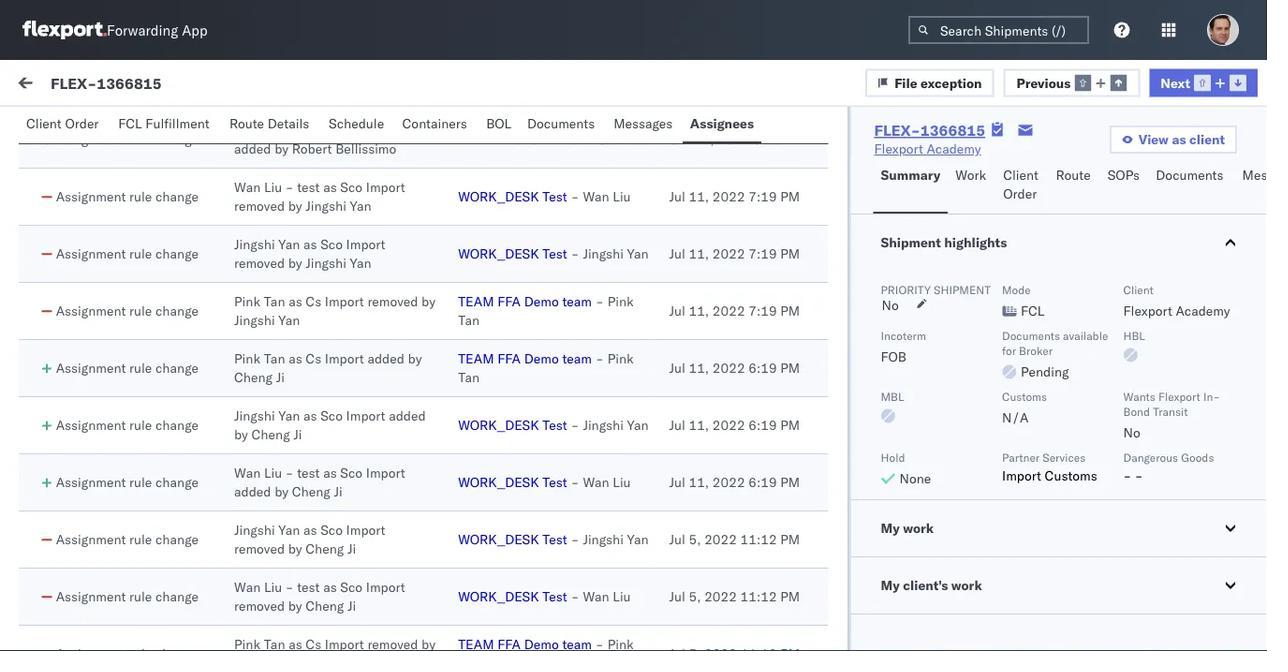Task type: locate. For each thing, give the bounding box(es) containing it.
6 jul from the top
[[669, 474, 686, 490]]

import down we
[[346, 408, 386, 424]]

omkar savant up (air
[[91, 550, 174, 566]]

import up may
[[366, 465, 405, 481]]

my up the external at the top
[[19, 72, 49, 98]]

jul for wan liu - test as sco import removed by cheng ji
[[669, 588, 686, 605]]

removed inside pink tan as cs import removed by jingshi yan
[[368, 293, 418, 310]]

0 horizontal spatial (0)
[[83, 119, 107, 135]]

as down robert
[[323, 179, 337, 195]]

omkar down create
[[91, 428, 130, 444]]

2 cs from the top
[[306, 350, 322, 367]]

4 2023, from the top
[[483, 583, 520, 600]]

4 26, from the top
[[459, 583, 480, 600]]

0 vertical spatial client order button
[[19, 107, 111, 143]]

6 change from the top
[[156, 417, 199, 433]]

bol
[[486, 115, 512, 132]]

omkar up the unknown
[[91, 203, 130, 219]]

bol button
[[479, 107, 520, 143]]

1 vertical spatial shipment
[[85, 554, 141, 570]]

mes button
[[1235, 158, 1268, 214]]

0 vertical spatial 6:19
[[749, 360, 777, 376]]

this inside this is a great deal and with this contract established, we will create a lucrative partnership.
[[56, 376, 81, 392]]

5 work_desk from the top
[[458, 531, 539, 548]]

0 vertical spatial pink tan
[[458, 293, 634, 328]]

3 jul from the top
[[669, 303, 686, 319]]

omkar savant for unknown
[[91, 203, 174, 219]]

been
[[56, 479, 86, 495]]

1 horizontal spatial client order button
[[996, 158, 1049, 214]]

0 horizontal spatial schmitz
[[271, 122, 319, 138]]

oct
[[669, 131, 691, 148], [435, 227, 456, 244], [435, 340, 456, 356], [435, 461, 456, 478], [435, 583, 456, 600]]

2023, for type
[[483, 227, 520, 244]]

7 assignment from the top
[[56, 474, 126, 490]]

1 jul 5, 2022 11:12 pm from the top
[[669, 531, 800, 548]]

1 ffa from the top
[[498, 293, 521, 310]]

pending
[[1021, 364, 1070, 380]]

1 vertical spatial work_desk test - jingshi yan
[[458, 417, 649, 433]]

1 horizontal spatial documents
[[1003, 328, 1061, 342]]

2 jul 11, 2022 6:19 pm from the top
[[669, 417, 800, 433]]

2 test from the top
[[297, 465, 320, 481]]

1 team ffa demo team - from the top
[[458, 293, 604, 310]]

shipment inside we are notifying you that your shipment, k & k, devan has been delayed. this often occurs when unloading cargo takes longer than expected. please note that this may impact your shipment's final delivery date. we appreciate your understanding and will update you with the status of your shipment as soon as possible.
[[85, 554, 141, 570]]

flexport inside client flexport academy incoterm fob
[[1124, 303, 1173, 319]]

exception: up cargo
[[59, 582, 126, 598]]

wan inside "wan liu - test as sco import added by cheng ji"
[[234, 465, 261, 481]]

0 horizontal spatial route
[[229, 115, 264, 132]]

resize handle column header for category
[[957, 156, 980, 651]]

rule for devin schmitz as sco import added by robert bellissimo
[[129, 131, 152, 148]]

omkar savant up the 'warehouse'
[[91, 306, 174, 322]]

sco inside the jingshi yan as sco import removed by cheng ji
[[321, 522, 343, 538]]

1 vertical spatial work
[[956, 167, 987, 183]]

pink tan for pink tan as cs import removed by jingshi yan
[[458, 293, 634, 328]]

jingshi yan as sco import removed by cheng ji
[[234, 522, 386, 557]]

3 work_desk test - wan liu from the top
[[458, 588, 631, 605]]

schmitz
[[271, 122, 319, 138], [598, 131, 646, 148]]

1 vertical spatial with
[[294, 535, 319, 551]]

possible.
[[211, 554, 264, 570]]

0 vertical spatial work
[[182, 77, 213, 93]]

import up fcl fulfillment
[[139, 77, 178, 93]]

1 vertical spatial message
[[218, 119, 273, 135]]

yan inside 'jingshi yan as sco import added by cheng ji'
[[278, 408, 300, 424]]

jul for wan liu - test as sco import removed by jingshi yan
[[669, 188, 686, 205]]

2 resize handle column header from the left
[[681, 156, 703, 651]]

ji inside the jingshi yan as sco import removed by cheng ji
[[348, 541, 356, 557]]

order for leftmost client order button
[[65, 115, 99, 132]]

omkar for (air
[[91, 550, 130, 566]]

final
[[197, 516, 224, 533]]

added inside pink tan as cs import added by cheng ji
[[368, 350, 405, 367]]

1 horizontal spatial we
[[310, 516, 329, 533]]

exception: up is
[[59, 338, 126, 355]]

jul for jingshi yan as sco import added by cheng ji
[[669, 417, 686, 433]]

as
[[323, 122, 336, 138], [1172, 131, 1187, 148], [323, 179, 337, 195], [304, 236, 317, 253], [289, 293, 302, 310], [289, 350, 302, 367], [304, 408, 317, 424], [323, 465, 337, 481], [304, 522, 317, 538], [144, 554, 158, 570], [193, 554, 207, 570], [323, 579, 337, 595]]

we up been
[[56, 460, 75, 476]]

2 jul from the top
[[669, 245, 686, 262]]

jingshi inside the jingshi yan as sco import removed by cheng ji
[[234, 522, 275, 538]]

0 horizontal spatial this
[[56, 376, 81, 392]]

route left the list at the top
[[229, 115, 264, 132]]

client inside client flexport academy incoterm fob
[[1124, 282, 1154, 297]]

2 vertical spatial documents
[[1003, 328, 1061, 342]]

this up the "than" at the left of the page
[[143, 479, 168, 495]]

message up route details
[[228, 77, 282, 93]]

yan inside wan liu - test as sco import removed by jingshi yan
[[350, 198, 372, 214]]

0 vertical spatial flex-1366815
[[51, 73, 162, 92]]

0 vertical spatial oct 26, 2023, 2:45 pm pdt
[[435, 340, 602, 356]]

ji for jingshi yan as sco import removed by cheng ji
[[348, 541, 356, 557]]

1 vertical spatial jul 11, 2022 6:19 pm
[[669, 417, 800, 433]]

savant
[[134, 203, 174, 219], [134, 306, 174, 322], [134, 428, 174, 444], [134, 550, 174, 566]]

by inside devin schmitz as sco import added by robert bellissimo
[[275, 141, 289, 157]]

458574 up the pending
[[1027, 340, 1076, 356]]

please
[[224, 498, 264, 514]]

as right view at the right top
[[1172, 131, 1187, 148]]

ji inside "wan liu - test as sco import added by cheng ji"
[[334, 483, 343, 500]]

added inside "wan liu - test as sco import added by cheng ji"
[[234, 483, 271, 500]]

1 vertical spatial test
[[297, 465, 320, 481]]

1 omkar from the top
[[91, 203, 130, 219]]

sco right k,
[[340, 465, 363, 481]]

- inside wan liu - test as sco import removed by cheng ji
[[286, 579, 294, 595]]

academy inside client flexport academy incoterm fob
[[1176, 303, 1231, 319]]

route for route
[[1056, 167, 1091, 183]]

devin right amazon
[[561, 131, 595, 148]]

removed down possible.
[[234, 598, 285, 614]]

Search Shipments (/) text field
[[909, 16, 1090, 44]]

sco down established,
[[321, 408, 343, 424]]

1 5, from the top
[[689, 531, 701, 548]]

6 test from the top
[[543, 588, 567, 605]]

as inside devin schmitz as sco import added by robert bellissimo
[[323, 122, 336, 138]]

summary
[[881, 167, 941, 183]]

message button
[[220, 60, 314, 111]]

3 test from the top
[[297, 579, 320, 595]]

2 vertical spatial exception:
[[59, 582, 126, 598]]

2022 for wan liu - test as sco import removed by jingshi yan
[[713, 188, 745, 205]]

devin inside devin schmitz as sco import added by robert bellissimo
[[234, 122, 268, 138]]

with inside this is a great deal and with this contract established, we will create a lucrative partnership.
[[197, 376, 222, 392]]

0 horizontal spatial we
[[56, 460, 75, 476]]

0 horizontal spatial order
[[65, 115, 99, 132]]

work_desk for wan liu - test as sco import removed by jingshi yan
[[458, 188, 539, 205]]

by inside 'jingshi yan as sco import added by cheng ji'
[[234, 426, 248, 443]]

sco inside devin schmitz as sco import added by robert bellissimo
[[340, 122, 362, 138]]

understanding
[[85, 535, 171, 551]]

0 vertical spatial order
[[65, 115, 99, 132]]

removed inside the jingshi yan as sco import removed by cheng ji
[[234, 541, 285, 557]]

partnership.
[[185, 394, 258, 411]]

2 work_desk test - jingshi yan from the top
[[458, 417, 649, 433]]

5 assignment from the top
[[56, 360, 126, 376]]

1 test from the top
[[297, 179, 320, 195]]

omkar savant up the unknown
[[91, 203, 174, 219]]

1 exception: from the top
[[59, 235, 126, 252]]

8 rule from the top
[[129, 531, 152, 548]]

exception: inside exception: (air recovery) schedule delay: terminal - cargo availability delay
[[59, 582, 126, 598]]

sco inside "wan liu - test as sco import added by cheng ji"
[[340, 465, 363, 481]]

0 vertical spatial flexport
[[875, 141, 924, 157]]

1 vertical spatial jul 5, 2022 11:12 pm
[[669, 588, 800, 605]]

removed down the delivery
[[234, 541, 285, 557]]

savant for unknown
[[134, 203, 174, 219]]

removed inside 'jingshi yan as sco import removed by jingshi yan'
[[234, 255, 285, 271]]

0 vertical spatial 1366815
[[97, 73, 162, 92]]

change for wan liu - test as sco import added by cheng ji
[[156, 474, 199, 490]]

a down great
[[121, 394, 128, 411]]

flex-
[[51, 73, 97, 92], [875, 121, 921, 140], [988, 227, 1027, 244], [988, 340, 1027, 356], [988, 461, 1027, 478]]

you up often
[[156, 460, 177, 476]]

no
[[882, 297, 899, 313], [1124, 424, 1141, 441]]

exception: warehouse devan delay
[[59, 338, 281, 355]]

import down partner
[[1003, 468, 1042, 484]]

2 change from the top
[[156, 188, 199, 205]]

we
[[56, 460, 75, 476], [310, 516, 329, 533]]

jul 11, 2022 7:19 pm for wan liu
[[669, 188, 800, 205]]

1 vertical spatial this
[[143, 479, 168, 495]]

2 savant from the top
[[134, 306, 174, 322]]

ji right the
[[348, 541, 356, 557]]

flexport up hbl
[[1124, 303, 1173, 319]]

documents down "view as client"
[[1156, 167, 1224, 183]]

0 vertical spatial this
[[56, 376, 81, 392]]

2 vertical spatial work_desk test - wan liu
[[458, 588, 631, 605]]

schedule up bellissimo
[[329, 115, 384, 132]]

with down date.
[[294, 535, 319, 551]]

fcl for fcl fulfillment
[[118, 115, 142, 132]]

jul 11, 2022 7:19 pm
[[669, 188, 800, 205], [669, 245, 800, 262], [669, 303, 800, 319]]

cheng
[[234, 369, 273, 386], [252, 426, 290, 443], [292, 483, 331, 500], [306, 541, 344, 557], [306, 598, 344, 614]]

will down final
[[201, 535, 221, 551]]

cheng inside the jingshi yan as sco import removed by cheng ji
[[306, 541, 344, 557]]

3 exception: from the top
[[59, 582, 126, 598]]

liu inside wan liu - test as sco import removed by cheng ji
[[264, 579, 282, 595]]

cs inside pink tan as cs import added by cheng ji
[[306, 350, 322, 367]]

2022 for wan liu - test as sco import added by cheng ji
[[713, 474, 745, 490]]

0 horizontal spatial a
[[98, 376, 105, 392]]

fcl inside button
[[118, 115, 142, 132]]

team ffa demo team - for pink tan as cs import removed by jingshi yan
[[458, 293, 604, 310]]

flex- 458574
[[988, 340, 1076, 356], [988, 461, 1076, 478]]

ji inside 'jingshi yan as sco import added by cheng ji'
[[294, 426, 302, 443]]

2 team from the top
[[563, 350, 592, 367]]

8 assignment from the top
[[56, 531, 126, 548]]

2 assignment rule change from the top
[[56, 188, 199, 205]]

rule for wan liu - test as sco import removed by jingshi yan
[[129, 188, 152, 205]]

(0) for external (0)
[[83, 119, 107, 135]]

rule for jingshi yan as sco import removed by cheng ji
[[129, 531, 152, 548]]

2 vertical spatial jul 11, 2022 7:19 pm
[[669, 303, 800, 319]]

ji up the 'k'
[[294, 426, 302, 443]]

1 vertical spatial a
[[121, 394, 128, 411]]

you
[[156, 460, 177, 476], [269, 535, 290, 551]]

change for devin schmitz as sco import added by robert bellissimo
[[156, 131, 199, 148]]

tan inside pink tan as cs import removed by jingshi yan
[[264, 293, 285, 310]]

jul for wan liu - test as sco import added by cheng ji
[[669, 474, 686, 490]]

cheng inside 'jingshi yan as sco import added by cheng ji'
[[252, 426, 290, 443]]

1 11:12 from the top
[[741, 531, 777, 548]]

test for jingshi yan as sco import added by cheng ji
[[543, 417, 567, 433]]

3 26, from the top
[[459, 461, 480, 478]]

by for jingshi yan as sco import removed by jingshi yan
[[288, 255, 302, 271]]

1 horizontal spatial work
[[956, 167, 987, 183]]

1 jul from the top
[[669, 188, 686, 205]]

rule for pink tan as cs import removed by jingshi yan
[[129, 303, 152, 319]]

2022 for wan liu - test as sco import removed by cheng ji
[[705, 588, 737, 605]]

my inside button
[[881, 520, 900, 536]]

demo for pink tan as cs import removed by jingshi yan
[[524, 293, 559, 310]]

order down related
[[1004, 186, 1037, 202]]

1 vertical spatial client order
[[1004, 167, 1039, 202]]

4 resize handle column header from the left
[[1234, 156, 1256, 651]]

4 omkar from the top
[[91, 550, 130, 566]]

cs down 'jingshi yan as sco import removed by jingshi yan'
[[306, 293, 322, 310]]

assignment rule change for devin schmitz as sco import added by robert bellissimo
[[56, 131, 199, 148]]

customs
[[191, 235, 247, 252], [1003, 389, 1048, 403], [1045, 468, 1098, 484]]

order left 'internal'
[[65, 115, 99, 132]]

2 2023, from the top
[[483, 340, 520, 356]]

1 (0) from the left
[[83, 119, 107, 135]]

1366815
[[97, 73, 162, 92], [921, 121, 986, 140]]

0 horizontal spatial client
[[26, 115, 62, 132]]

resize handle column header
[[404, 156, 426, 651], [681, 156, 703, 651], [957, 156, 980, 651], [1234, 156, 1256, 651]]

0 horizontal spatial schedule
[[229, 582, 287, 598]]

documents button down "view as client"
[[1149, 158, 1235, 214]]

1 vertical spatial delay
[[171, 601, 207, 617]]

import inside pink tan as cs import added by cheng ji
[[325, 350, 364, 367]]

cheng down the
[[306, 598, 344, 614]]

test for jingshi yan as sco import removed by jingshi yan
[[543, 245, 567, 262]]

flex- 458574 up the pending
[[988, 340, 1076, 356]]

flexport academy link
[[875, 140, 982, 158]]

this inside we are notifying you that your shipment, k & k, devan has been delayed. this often occurs when unloading cargo takes longer than expected. please note that this may impact your shipment's final delivery date. we appreciate your understanding and will update you with the status of your shipment as soon as possible.
[[324, 498, 347, 514]]

by inside the jingshi yan as sco import removed by cheng ji
[[288, 541, 302, 557]]

2 omkar from the top
[[91, 306, 130, 322]]

test left k,
[[297, 465, 320, 481]]

as inside "wan liu - test as sco import added by cheng ji"
[[323, 465, 337, 481]]

app
[[182, 21, 208, 39]]

of
[[386, 535, 397, 551]]

unloading
[[285, 479, 343, 495]]

1 rule from the top
[[129, 131, 152, 148]]

and inside this is a great deal and with this contract established, we will create a lucrative partnership.
[[171, 376, 194, 392]]

import up established,
[[325, 350, 364, 367]]

0 vertical spatial flex- 458574
[[988, 340, 1076, 356]]

5 11, from the top
[[689, 417, 709, 433]]

omkar savant for (air
[[91, 550, 174, 566]]

0 vertical spatial documents button
[[520, 107, 606, 143]]

this left is
[[56, 376, 81, 392]]

as right &
[[323, 465, 337, 481]]

team for pink tan as cs import added by cheng ji
[[458, 350, 494, 367]]

message down external (0) button
[[58, 163, 103, 177]]

1 vertical spatial 7:19
[[749, 245, 777, 262]]

5, for liu
[[689, 588, 701, 605]]

fob
[[881, 349, 907, 365]]

pm for devin schmitz as sco import added by robert bellissimo
[[786, 131, 805, 148]]

0 horizontal spatial work
[[182, 77, 213, 93]]

savant for (air
[[134, 550, 174, 566]]

6 assignment from the top
[[56, 417, 126, 433]]

2 (0) from the left
[[175, 119, 199, 135]]

work inside my work button
[[903, 520, 934, 536]]

added down shipment,
[[234, 483, 271, 500]]

9 assignment rule change from the top
[[56, 588, 199, 605]]

0 vertical spatial customs
[[191, 235, 247, 252]]

sco up bellissimo
[[340, 122, 362, 138]]

1 work_desk test - wan liu from the top
[[458, 188, 631, 205]]

documents button right bol
[[520, 107, 606, 143]]

this up partnership.
[[226, 376, 248, 392]]

26, for type
[[459, 227, 480, 244]]

1 jul 11, 2022 6:19 pm from the top
[[669, 360, 800, 376]]

assignment
[[56, 131, 126, 148], [56, 188, 126, 205], [56, 245, 126, 262], [56, 303, 126, 319], [56, 360, 126, 376], [56, 417, 126, 433], [56, 474, 126, 490], [56, 531, 126, 548], [56, 588, 126, 605]]

flex-1366815 down forwarding app link
[[51, 73, 162, 92]]

by inside 'jingshi yan as sco import removed by jingshi yan'
[[288, 255, 302, 271]]

import down "of"
[[366, 579, 405, 595]]

8 jul from the top
[[669, 588, 686, 605]]

academy up in- on the bottom of the page
[[1176, 303, 1231, 319]]

1 vertical spatial 11:12
[[741, 588, 777, 605]]

import down wan liu - test as sco import removed by jingshi yan
[[346, 236, 386, 253]]

test inside wan liu - test as sco import removed by jingshi yan
[[297, 179, 320, 195]]

1 vertical spatial my
[[881, 520, 900, 536]]

jul
[[669, 188, 686, 205], [669, 245, 686, 262], [669, 303, 686, 319], [669, 360, 686, 376], [669, 417, 686, 433], [669, 474, 686, 490], [669, 531, 686, 548], [669, 588, 686, 605]]

client
[[1190, 131, 1226, 148]]

0 vertical spatial will
[[56, 394, 77, 411]]

cheng up partnership.
[[234, 369, 273, 386]]

test inside wan liu - test as sco import removed by cheng ji
[[297, 579, 320, 595]]

flexport inside wants flexport in- bond transit no
[[1159, 389, 1201, 403]]

458574 up my work button
[[1027, 461, 1076, 478]]

2 assignment from the top
[[56, 188, 126, 205]]

1 horizontal spatial will
[[201, 535, 221, 551]]

flex- up external (0)
[[51, 73, 97, 92]]

1 pink tan from the top
[[458, 293, 634, 328]]

2 vertical spatial customs
[[1045, 468, 1098, 484]]

assignment rule change for pink tan as cs import added by cheng ji
[[56, 360, 199, 376]]

1 vertical spatial will
[[201, 535, 221, 551]]

2 vertical spatial team
[[458, 350, 494, 367]]

0 vertical spatial work_desk test - wan liu
[[458, 188, 631, 205]]

work button
[[948, 158, 996, 214]]

2 jul 11, 2022 7:19 pm from the top
[[669, 245, 800, 262]]

import
[[139, 77, 178, 93], [365, 122, 405, 138], [366, 179, 405, 195], [346, 236, 386, 253], [325, 293, 364, 310], [325, 350, 364, 367], [346, 408, 386, 424], [366, 465, 405, 481], [1003, 468, 1042, 484], [346, 522, 386, 538], [366, 579, 405, 595]]

my client's work
[[881, 577, 983, 594]]

4 change from the top
[[156, 303, 199, 319]]

1 vertical spatial 2:45
[[523, 461, 552, 478]]

cs inside pink tan as cs import removed by jingshi yan
[[306, 293, 322, 310]]

0 horizontal spatial devin
[[234, 122, 268, 138]]

ffa
[[498, 293, 521, 310], [498, 350, 521, 367]]

1 vertical spatial flex- 458574
[[988, 461, 1076, 478]]

schmitz up robert
[[271, 122, 319, 138]]

3 jul 11, 2022 7:19 pm from the top
[[669, 303, 800, 319]]

jingshi yan as sco import added by cheng ji
[[234, 408, 426, 443]]

7 change from the top
[[156, 474, 199, 490]]

added inside 'jingshi yan as sco import added by cheng ji'
[[389, 408, 426, 424]]

as right soon
[[193, 554, 207, 570]]

flexport up summary
[[875, 141, 924, 157]]

2 ffa from the top
[[498, 350, 521, 367]]

date.
[[277, 516, 307, 533]]

by inside pink tan as cs import added by cheng ji
[[408, 350, 422, 367]]

status
[[345, 535, 382, 551]]

established,
[[305, 376, 378, 392]]

as down 'jingshi yan as sco import removed by jingshi yan'
[[289, 293, 302, 310]]

sco right type
[[321, 236, 343, 253]]

1 vertical spatial exception:
[[59, 338, 126, 355]]

route
[[229, 115, 264, 132], [1056, 167, 1091, 183]]

1 vertical spatial 6:19
[[749, 417, 777, 433]]

(0)
[[83, 119, 107, 135], [175, 119, 199, 135]]

expected.
[[163, 498, 221, 514]]

that down unloading
[[297, 498, 321, 514]]

(0) inside external (0) button
[[83, 119, 107, 135]]

you down date.
[[269, 535, 290, 551]]

1 savant from the top
[[134, 203, 174, 219]]

a right is
[[98, 376, 105, 392]]

by inside wan liu - test as sco import removed by jingshi yan
[[288, 198, 302, 214]]

client order right the work button
[[1004, 167, 1039, 202]]

1 vertical spatial demo
[[524, 350, 559, 367]]

messages button
[[606, 107, 683, 143]]

6:19 for jingshi yan
[[749, 417, 777, 433]]

1 6:19 from the top
[[749, 360, 777, 376]]

2 work_desk from the top
[[458, 245, 539, 262]]

0 vertical spatial ffa
[[498, 293, 521, 310]]

jul 11, 2022 6:19 pm for jingshi yan
[[669, 417, 800, 433]]

ji down k,
[[334, 483, 343, 500]]

and up soon
[[175, 535, 197, 551]]

1 11, from the top
[[689, 188, 709, 205]]

shipment down understanding
[[85, 554, 141, 570]]

0 horizontal spatial client order button
[[19, 107, 111, 143]]

4 pdt from the top
[[578, 583, 602, 600]]

jul 11, 2022 7:19 pm for pink tan
[[669, 303, 800, 319]]

(0) for internal (0)
[[175, 119, 199, 135]]

removed up we
[[368, 293, 418, 310]]

work left related
[[956, 167, 987, 183]]

removed for pink tan as cs import removed by jingshi yan
[[368, 293, 418, 310]]

9 change from the top
[[156, 588, 199, 605]]

devin schmitz as sco import added by robert bellissimo
[[234, 122, 405, 157]]

as up robert
[[323, 122, 336, 138]]

omkar up (air
[[91, 550, 130, 566]]

import inside button
[[139, 77, 178, 93]]

cheng up shipment,
[[252, 426, 290, 443]]

services
[[1043, 450, 1086, 464]]

8 assignment rule change from the top
[[56, 531, 199, 548]]

test down the jingshi yan as sco import removed by cheng ji
[[297, 579, 320, 595]]

added down message list
[[234, 141, 271, 157]]

flex-1366815 link
[[875, 121, 986, 140]]

3 omkar from the top
[[91, 428, 130, 444]]

omkar up the 'warehouse'
[[91, 306, 130, 322]]

9 assignment from the top
[[56, 588, 126, 605]]

file exception button
[[866, 69, 995, 97], [866, 69, 995, 97]]

pm
[[786, 131, 805, 148], [781, 188, 800, 205], [555, 227, 575, 244], [781, 245, 800, 262], [781, 303, 800, 319], [555, 340, 575, 356], [781, 360, 800, 376], [781, 417, 800, 433], [555, 461, 575, 478], [781, 474, 800, 490], [781, 531, 800, 548], [555, 583, 575, 600], [781, 588, 800, 605]]

team
[[458, 131, 494, 148], [458, 293, 494, 310], [458, 350, 494, 367]]

1 vertical spatial team
[[563, 350, 592, 367]]

1 2023, from the top
[[483, 227, 520, 244]]

cheng for pink tan as cs import added by cheng ji
[[234, 369, 273, 386]]

we up the
[[310, 516, 329, 533]]

3 11, from the top
[[689, 303, 709, 319]]

1 vertical spatial that
[[297, 498, 321, 514]]

as inside 'jingshi yan as sco import added by cheng ji'
[[304, 408, 317, 424]]

1 team from the top
[[458, 131, 494, 148]]

3 rule from the top
[[129, 245, 152, 262]]

1 change from the top
[[156, 131, 199, 148]]

1 vertical spatial oct 26, 2023, 2:45 pm pdt
[[435, 461, 602, 478]]

7:19 for jingshi yan
[[749, 245, 777, 262]]

0 vertical spatial jul 5, 2022 11:12 pm
[[669, 531, 800, 548]]

this
[[226, 376, 248, 392], [324, 498, 347, 514]]

has
[[379, 460, 401, 476]]

0 horizontal spatial will
[[56, 394, 77, 411]]

1 horizontal spatial my work
[[881, 520, 934, 536]]

exception: left the unknown
[[59, 235, 126, 252]]

0 vertical spatial my work
[[19, 72, 102, 98]]

as down the
[[323, 579, 337, 595]]

by inside pink tan as cs import removed by jingshi yan
[[422, 293, 436, 310]]

1 demo from the top
[[524, 293, 559, 310]]

related work item/shipment
[[989, 163, 1135, 177]]

2 458574 from the top
[[1027, 461, 1076, 478]]

route details
[[229, 115, 310, 132]]

customs up the n/a
[[1003, 389, 1048, 403]]

2 jul 5, 2022 11:12 pm from the top
[[669, 588, 800, 605]]

client order button up shipment highlights button
[[996, 158, 1049, 214]]

schedule inside exception: (air recovery) schedule delay: terminal - cargo availability delay
[[229, 582, 287, 598]]

client order for client order button to the bottom
[[1004, 167, 1039, 202]]

2 exception: from the top
[[59, 338, 126, 355]]

client for leftmost client order button
[[26, 115, 62, 132]]

sco right delay:
[[340, 579, 363, 595]]

0 horizontal spatial no
[[882, 297, 899, 313]]

exception: for exception: (air recovery) schedule delay: terminal - cargo availability delay
[[59, 582, 126, 598]]

jul 5, 2022 11:12 pm for liu
[[669, 588, 800, 605]]

assignment rule change
[[56, 131, 199, 148], [56, 188, 199, 205], [56, 245, 199, 262], [56, 303, 199, 319], [56, 360, 199, 376], [56, 417, 199, 433], [56, 474, 199, 490], [56, 531, 199, 548], [56, 588, 199, 605]]

will
[[56, 394, 77, 411], [201, 535, 221, 551]]

4 rule from the top
[[129, 303, 152, 319]]

notifying
[[100, 460, 153, 476]]

sco left status
[[321, 522, 343, 538]]

0 vertical spatial academy
[[927, 141, 982, 157]]

3 work_desk from the top
[[458, 417, 539, 433]]

ji inside pink tan as cs import added by cheng ji
[[276, 369, 285, 386]]

1 cs from the top
[[306, 293, 322, 310]]

3 omkar savant from the top
[[91, 428, 174, 444]]

0 vertical spatial you
[[156, 460, 177, 476]]

1 horizontal spatial flex-1366815
[[875, 121, 986, 140]]

tan
[[264, 293, 285, 310], [458, 312, 480, 328], [264, 350, 285, 367], [458, 369, 480, 386]]

flex- up mode
[[988, 227, 1027, 244]]

my client's work button
[[851, 557, 1268, 614]]

0 vertical spatial fcl
[[118, 115, 142, 132]]

3 assignment from the top
[[56, 245, 126, 262]]

import down 'jingshi yan as sco import removed by jingshi yan'
[[325, 293, 364, 310]]

0 vertical spatial and
[[171, 376, 194, 392]]

pm for jingshi yan as sco import removed by jingshi yan
[[781, 245, 800, 262]]

0 horizontal spatial academy
[[927, 141, 982, 157]]

1 vertical spatial client order button
[[996, 158, 1049, 214]]

work down none
[[903, 520, 934, 536]]

pink inside pink tan as cs import added by cheng ji
[[234, 350, 260, 367]]

4 11, from the top
[[689, 360, 709, 376]]

4 omkar savant from the top
[[91, 550, 174, 566]]

0 vertical spatial documents
[[527, 115, 595, 132]]

1 horizontal spatial a
[[121, 394, 128, 411]]

1 vertical spatial work_desk test - wan liu
[[458, 474, 631, 490]]

academy
[[927, 141, 982, 157], [1176, 303, 1231, 319]]

0 vertical spatial work_desk test - jingshi yan
[[458, 245, 649, 262]]

client order
[[26, 115, 99, 132], [1004, 167, 1039, 202]]

1 458574 from the top
[[1027, 340, 1076, 356]]

6 work_desk from the top
[[458, 588, 539, 605]]

as down wan liu - test as sco import removed by jingshi yan
[[304, 236, 317, 253]]

0 horizontal spatial this
[[226, 376, 248, 392]]

1 test from the top
[[543, 188, 567, 205]]

1 horizontal spatial this
[[143, 479, 168, 495]]

pink tan for pink tan as cs import added by cheng ji
[[458, 350, 634, 386]]

partner services import customs
[[1003, 450, 1098, 484]]

0 vertical spatial demo
[[524, 293, 559, 310]]

work_desk test - jingshi yan for jul 5, 2022 11:12 pm
[[458, 531, 649, 548]]

jingshi yan as sco import removed by jingshi yan
[[234, 236, 386, 271]]

jul for jingshi yan as sco import removed by cheng ji
[[669, 531, 686, 548]]

hold up none
[[881, 450, 906, 464]]

test inside "wan liu - test as sco import added by cheng ji"
[[297, 465, 320, 481]]

3 7:19 from the top
[[749, 303, 777, 319]]

that
[[181, 460, 205, 476], [297, 498, 321, 514]]

summary button
[[874, 158, 948, 214]]

added down we
[[389, 408, 426, 424]]

change
[[156, 131, 199, 148], [156, 188, 199, 205], [156, 245, 199, 262], [156, 303, 199, 319], [156, 360, 199, 376], [156, 417, 199, 433], [156, 474, 199, 490], [156, 531, 199, 548], [156, 588, 199, 605]]

9 rule from the top
[[129, 588, 152, 605]]

0 vertical spatial 2:45
[[523, 340, 552, 356]]

1 horizontal spatial with
[[294, 535, 319, 551]]

next
[[1161, 74, 1191, 91]]

4 work_desk from the top
[[458, 474, 539, 490]]

team ffa demo team - for pink tan as cs import added by cheng ji
[[458, 350, 604, 367]]

2 rule from the top
[[129, 188, 152, 205]]

import inside 'jingshi yan as sco import added by cheng ji'
[[346, 408, 386, 424]]

added for pink tan as cs import added by cheng ji
[[368, 350, 405, 367]]

my work inside button
[[881, 520, 934, 536]]

import down bellissimo
[[366, 179, 405, 195]]

exception: for exception: warehouse devan delay
[[59, 338, 126, 355]]

- inside exception: (air recovery) schedule delay: terminal - cargo availability delay
[[389, 582, 398, 598]]

change for jingshi yan as sco import removed by jingshi yan
[[156, 245, 199, 262]]

1 vertical spatial this
[[324, 498, 347, 514]]

2 11, from the top
[[689, 245, 709, 262]]

resize handle column header for time
[[681, 156, 703, 651]]

0 vertical spatial this
[[226, 376, 248, 392]]

2 vertical spatial jul 11, 2022 6:19 pm
[[669, 474, 800, 490]]

1 vertical spatial jul 11, 2022 7:19 pm
[[669, 245, 800, 262]]

5 jul from the top
[[669, 417, 686, 433]]

change for jingshi yan as sco import removed by cheng ji
[[156, 531, 199, 548]]

my work up the external at the top
[[19, 72, 102, 98]]

and
[[171, 376, 194, 392], [175, 535, 197, 551]]

order for client order button to the bottom
[[1004, 186, 1037, 202]]

2 vertical spatial message
[[58, 163, 103, 177]]

oct for delay:
[[435, 583, 456, 600]]

7 rule from the top
[[129, 474, 152, 490]]

client for client order button to the bottom
[[1004, 167, 1039, 183]]

delay up contract
[[245, 338, 281, 355]]

1 horizontal spatial shipment
[[934, 282, 991, 297]]

0 vertical spatial 11:12
[[741, 531, 777, 548]]

5 assignment rule change from the top
[[56, 360, 199, 376]]

as left the
[[304, 522, 317, 538]]

1 vertical spatial pink tan
[[458, 350, 634, 386]]

this left may
[[324, 498, 347, 514]]

2 pink tan from the top
[[458, 350, 634, 386]]

1366815 up 'internal'
[[97, 73, 162, 92]]

resize handle column header for message
[[404, 156, 426, 651]]

6 assignment rule change from the top
[[56, 417, 199, 433]]

omkar savant up the notifying
[[91, 428, 174, 444]]

work_desk
[[458, 188, 539, 205], [458, 245, 539, 262], [458, 417, 539, 433], [458, 474, 539, 490], [458, 531, 539, 548], [458, 588, 539, 605]]

transit
[[1154, 404, 1188, 418]]

2 test from the top
[[543, 245, 567, 262]]

11, for wan liu - test as sco import removed by jingshi yan
[[689, 188, 709, 205]]

1 work_desk test - jingshi yan from the top
[[458, 245, 649, 262]]

1 vertical spatial documents
[[1156, 167, 1224, 183]]

1 7:19 from the top
[[749, 188, 777, 205]]

my down none
[[881, 520, 900, 536]]

2 demo from the top
[[524, 350, 559, 367]]



Task type: describe. For each thing, give the bounding box(es) containing it.
wants
[[1124, 389, 1156, 403]]

messages
[[614, 115, 673, 132]]

removed for jingshi yan as sco import removed by cheng ji
[[234, 541, 285, 557]]

internal (0)
[[126, 119, 199, 135]]

team for jul 11, 2022 6:19 pm
[[563, 350, 592, 367]]

6:19 for wan liu
[[749, 474, 777, 490]]

- inside wan liu - test as sco import removed by jingshi yan
[[286, 179, 294, 195]]

delay:
[[290, 582, 328, 598]]

import inside pink tan as cs import removed by jingshi yan
[[325, 293, 364, 310]]

by for pink tan as cs import removed by jingshi yan
[[422, 293, 436, 310]]

1 horizontal spatial devin
[[561, 131, 595, 148]]

partner
[[1003, 450, 1040, 464]]

we
[[381, 376, 398, 392]]

forwarding app link
[[22, 21, 208, 39]]

1 vertical spatial 1366815
[[921, 121, 986, 140]]

pm for pink tan as cs import removed by jingshi yan
[[781, 303, 800, 319]]

route button
[[1049, 158, 1101, 214]]

7:19 for pink tan
[[749, 303, 777, 319]]

exception
[[921, 74, 982, 91]]

import inside "wan liu - test as sco import added by cheng ji"
[[366, 465, 405, 481]]

exception: unknown customs hold type
[[59, 235, 312, 252]]

3 2023, from the top
[[483, 461, 520, 478]]

this inside this is a great deal and with this contract established, we will create a lucrative partnership.
[[226, 376, 248, 392]]

2022 for jingshi yan as sco import removed by cheng ji
[[705, 531, 737, 548]]

test for wan liu - test as sco import added by cheng ji
[[297, 465, 320, 481]]

ji for pink tan as cs import added by cheng ji
[[276, 369, 285, 386]]

by inside "wan liu - test as sco import added by cheng ji"
[[275, 483, 289, 500]]

assignment for jingshi yan as sco import added by cheng ji
[[56, 417, 126, 433]]

occurs
[[206, 479, 246, 495]]

delay inside exception: (air recovery) schedule delay: terminal - cargo availability delay
[[171, 601, 207, 617]]

view as client button
[[1110, 126, 1238, 154]]

liu inside wan liu - test as sco import removed by jingshi yan
[[264, 179, 282, 195]]

lucrative
[[131, 394, 182, 411]]

previous
[[1017, 74, 1071, 91]]

client order for leftmost client order button
[[26, 115, 99, 132]]

sops
[[1108, 167, 1140, 183]]

warehouse
[[129, 338, 199, 355]]

jul 11, 2022 6:19 pm for wan liu
[[669, 474, 800, 490]]

liu inside "wan liu - test as sco import added by cheng ji"
[[264, 465, 282, 481]]

(air
[[129, 582, 156, 598]]

flex- up the pending
[[988, 340, 1027, 356]]

forwarding app
[[107, 21, 208, 39]]

sco inside wan liu - test as sco import removed by jingshi yan
[[340, 179, 363, 195]]

wan liu - test as sco import added by cheng ji
[[234, 465, 405, 500]]

schmitz inside devin schmitz as sco import added by robert bellissimo
[[271, 122, 319, 138]]

n/a
[[1003, 409, 1029, 426]]

assignment for wan liu - test as sco import removed by jingshi yan
[[56, 188, 126, 205]]

removed inside wan liu - test as sco import removed by cheng ji
[[234, 598, 285, 614]]

added for devin schmitz as sco import added by robert bellissimo
[[234, 141, 271, 157]]

omkar for unknown
[[91, 203, 130, 219]]

when
[[249, 479, 281, 495]]

for
[[1003, 343, 1017, 357]]

team for devin schmitz as sco import added by robert bellissimo
[[458, 131, 494, 148]]

0 vertical spatial that
[[181, 460, 205, 476]]

my work button
[[851, 500, 1268, 557]]

jingshi inside wan liu - test as sco import removed by jingshi yan
[[306, 198, 347, 214]]

2022 for pink tan as cs import added by cheng ji
[[713, 360, 745, 376]]

pdt for exception: warehouse devan delay
[[578, 340, 602, 356]]

k
[[300, 460, 309, 476]]

schedule inside schedule button
[[329, 115, 384, 132]]

work_desk for jingshi yan as sco import added by cheng ji
[[458, 417, 539, 433]]

details
[[268, 115, 310, 132]]

0 vertical spatial shipment
[[934, 282, 991, 297]]

and inside we are notifying you that your shipment, k & k, devan has been delayed. this often occurs when unloading cargo takes longer than expected. please note that this may impact your shipment's final delivery date. we appreciate your understanding and will update you with the status of your shipment as soon as possible.
[[175, 535, 197, 551]]

delivery
[[227, 516, 273, 533]]

work inside button
[[182, 77, 213, 93]]

amazon
[[498, 131, 545, 148]]

0 vertical spatial my
[[19, 72, 49, 98]]

2 flex- 458574 from the top
[[988, 461, 1076, 478]]

import inside 'jingshi yan as sco import removed by jingshi yan'
[[346, 236, 386, 253]]

cheng for jingshi yan as sco import added by cheng ji
[[252, 426, 290, 443]]

jul for jingshi yan as sco import removed by jingshi yan
[[669, 245, 686, 262]]

work_desk test - wan liu for jul 11, 2022 6:19 pm
[[458, 474, 631, 490]]

3:19
[[754, 131, 782, 148]]

pm for wan liu - test as sco import removed by jingshi yan
[[781, 188, 800, 205]]

shipment highlights
[[881, 234, 1007, 251]]

11, for jingshi yan as sco import added by cheng ji
[[689, 417, 709, 433]]

pink tan as cs import removed by jingshi yan
[[234, 293, 436, 328]]

change for pink tan as cs import added by cheng ji
[[156, 360, 199, 376]]

import inside wan liu - test as sco import removed by jingshi yan
[[366, 179, 405, 195]]

this inside we are notifying you that your shipment, k & k, devan has been delayed. this often occurs when unloading cargo takes longer than expected. please note that this may impact your shipment's final delivery date. we appreciate your understanding and will update you with the status of your shipment as soon as possible.
[[143, 479, 168, 495]]

pink inside pink tan as cs import removed by jingshi yan
[[234, 293, 260, 310]]

team amazon - devin schmitz
[[458, 131, 646, 148]]

yan inside the jingshi yan as sco import removed by cheng ji
[[278, 522, 300, 538]]

work right related
[[1031, 163, 1055, 177]]

rule for wan liu - test as sco import added by cheng ji
[[129, 474, 152, 490]]

are
[[78, 460, 97, 476]]

oct 26, 2023, 2:46 pm pdt
[[435, 227, 602, 244]]

assignment rule change for wan liu - test as sco import removed by jingshi yan
[[56, 188, 199, 205]]

2023, for delay:
[[483, 583, 520, 600]]

soon
[[161, 554, 190, 570]]

&
[[312, 460, 321, 476]]

goods
[[1182, 450, 1215, 464]]

1 horizontal spatial schmitz
[[598, 131, 646, 148]]

26, for exception: warehouse devan delay
[[459, 340, 480, 356]]

flexport. image
[[22, 21, 107, 39]]

wan liu - test as sco import removed by cheng ji
[[234, 579, 405, 614]]

1 flex- 458574 from the top
[[988, 340, 1076, 356]]

item/shipment
[[1058, 163, 1135, 177]]

my for my client's work button
[[881, 577, 900, 594]]

view
[[1139, 131, 1169, 148]]

related
[[989, 163, 1028, 177]]

shipment
[[881, 234, 941, 251]]

recovery)
[[159, 582, 225, 598]]

2022 for pink tan as cs import removed by jingshi yan
[[713, 303, 745, 319]]

5, for yan
[[689, 531, 701, 548]]

sco inside wan liu - test as sco import removed by cheng ji
[[340, 579, 363, 595]]

route for route details
[[229, 115, 264, 132]]

mes
[[1243, 167, 1268, 183]]

import inside devin schmitz as sco import added by robert bellissimo
[[365, 122, 405, 138]]

file exception
[[895, 74, 982, 91]]

note
[[267, 498, 293, 514]]

0 vertical spatial no
[[882, 297, 899, 313]]

flexport for transit
[[1159, 389, 1201, 403]]

jul 11, 2022 7:19 pm for jingshi yan
[[669, 245, 800, 262]]

work_desk for jingshi yan as sco import removed by jingshi yan
[[458, 245, 539, 262]]

11:12 for jingshi yan
[[741, 531, 777, 548]]

- inside "wan liu - test as sco import added by cheng ji"
[[286, 465, 294, 481]]

test for jingshi yan as sco import removed by cheng ji
[[543, 531, 567, 548]]

19,
[[694, 131, 715, 148]]

bellissimo
[[336, 141, 397, 157]]

as inside wan liu - test as sco import removed by cheng ji
[[323, 579, 337, 595]]

2023, for exception: warehouse devan delay
[[483, 340, 520, 356]]

omkar for warehouse
[[91, 306, 130, 322]]

assignment for pink tan as cs import removed by jingshi yan
[[56, 303, 126, 319]]

2022 for jingshi yan as sco import added by cheng ji
[[713, 417, 745, 433]]

as inside pink tan as cs import added by cheng ji
[[289, 350, 302, 367]]

jingshi inside 'jingshi yan as sco import added by cheng ji'
[[234, 408, 275, 424]]

1 vertical spatial you
[[269, 535, 290, 551]]

jingshi inside pink tan as cs import removed by jingshi yan
[[234, 312, 275, 328]]

next button
[[1150, 69, 1258, 97]]

work_desk for wan liu - test as sco import added by cheng ji
[[458, 474, 539, 490]]

with inside we are notifying you that your shipment, k & k, devan has been delayed. this often occurs when unloading cargo takes longer than expected. please note that this may impact your shipment's final delivery date. we appreciate your understanding and will update you with the status of your shipment as soon as possible.
[[294, 535, 319, 551]]

fcl fulfillment button
[[111, 107, 222, 143]]

1 horizontal spatial that
[[297, 498, 321, 514]]

assignment for pink tan as cs import added by cheng ji
[[56, 360, 126, 376]]

priority
[[881, 282, 931, 297]]

pdt for type
[[578, 227, 602, 244]]

wan inside wan liu - test as sco import removed by cheng ji
[[234, 579, 261, 595]]

resize handle column header for related work item/shipment
[[1234, 156, 1256, 651]]

work inside my client's work button
[[952, 577, 983, 594]]

removed for jingshi yan as sco import removed by jingshi yan
[[234, 255, 285, 271]]

dangerous goods - -
[[1124, 450, 1215, 484]]

oct 19, 2022 3:19 pm
[[669, 131, 805, 148]]

schedule button
[[321, 107, 395, 143]]

change for wan liu - test as sco import removed by cheng ji
[[156, 588, 199, 605]]

in-
[[1204, 389, 1221, 403]]

1 vertical spatial we
[[310, 516, 329, 533]]

by inside wan liu - test as sco import removed by cheng ji
[[288, 598, 302, 614]]

2 oct 26, 2023, 2:45 pm pdt from the top
[[435, 461, 602, 478]]

removed inside wan liu - test as sco import removed by jingshi yan
[[234, 198, 285, 214]]

will inside this is a great deal and with this contract established, we will create a lucrative partnership.
[[56, 394, 77, 411]]

by for pink tan as cs import added by cheng ji
[[408, 350, 422, 367]]

mbl
[[881, 389, 905, 403]]

k,
[[324, 460, 337, 476]]

will inside we are notifying you that your shipment, k & k, devan has been delayed. this often occurs when unloading cargo takes longer than expected. please note that this may impact your shipment's final delivery date. we appreciate your understanding and will update you with the status of your shipment as soon as possible.
[[201, 535, 221, 551]]

sco inside 'jingshi yan as sco import added by cheng ji'
[[321, 408, 343, 424]]

as left soon
[[144, 554, 158, 570]]

assignment rule change for pink tan as cs import removed by jingshi yan
[[56, 303, 199, 319]]

work up external (0)
[[54, 72, 102, 98]]

omkar savant for warehouse
[[91, 306, 174, 322]]

2 horizontal spatial documents
[[1156, 167, 1224, 183]]

cheng inside wan liu - test as sco import removed by cheng ji
[[306, 598, 344, 614]]

assignment for jingshi yan as sco import removed by jingshi yan
[[56, 245, 126, 262]]

import inside partner services import customs
[[1003, 468, 1042, 484]]

the
[[322, 535, 342, 551]]

we are notifying you that your shipment, k & k, devan has been delayed. this often occurs when unloading cargo takes longer than expected. please note that this may impact your shipment's final delivery date. we appreciate your understanding and will update you with the status of your shipment as soon as possible.
[[56, 460, 401, 570]]

work_desk for jingshi yan as sco import removed by cheng ji
[[458, 531, 539, 548]]

fulfillment
[[145, 115, 209, 132]]

2:44
[[523, 583, 552, 600]]

documents available for broker
[[1003, 328, 1109, 357]]

message list
[[218, 119, 299, 135]]

pm for pink tan as cs import added by cheng ji
[[781, 360, 800, 376]]

oct for exception: warehouse devan delay
[[435, 340, 456, 356]]

impact
[[56, 516, 97, 533]]

7:19 for wan liu
[[749, 188, 777, 205]]

pm for wan liu - test as sco import removed by cheng ji
[[781, 588, 800, 605]]

work_desk for wan liu - test as sco import removed by cheng ji
[[458, 588, 539, 605]]

0 horizontal spatial documents button
[[520, 107, 606, 143]]

as inside "view as client" button
[[1172, 131, 1187, 148]]

as inside wan liu - test as sco import removed by jingshi yan
[[323, 179, 337, 195]]

import inside wan liu - test as sco import removed by cheng ji
[[366, 579, 405, 595]]

no inside wants flexport in- bond transit no
[[1124, 424, 1141, 441]]

1 vertical spatial flex-1366815
[[875, 121, 986, 140]]

devan
[[340, 460, 376, 476]]

flexport inside 'link'
[[875, 141, 924, 157]]

by for devin schmitz as sco import added by robert bellissimo
[[275, 141, 289, 157]]

oct for type
[[435, 227, 456, 244]]

sco inside 'jingshi yan as sco import removed by jingshi yan'
[[321, 236, 343, 253]]

appreciate
[[333, 516, 396, 533]]

3 pdt from the top
[[578, 461, 602, 478]]

0 horizontal spatial documents
[[527, 115, 595, 132]]

as inside 'jingshi yan as sco import removed by jingshi yan'
[[304, 236, 317, 253]]

previous button
[[1004, 69, 1141, 97]]

wants flexport in- bond transit no
[[1124, 389, 1221, 441]]

1 vertical spatial customs
[[1003, 389, 1048, 403]]

1 horizontal spatial hold
[[881, 450, 906, 464]]

import inside the jingshi yan as sco import removed by cheng ji
[[346, 522, 386, 538]]

assignees
[[690, 115, 754, 132]]

0 horizontal spatial my work
[[19, 72, 102, 98]]

1 2:45 from the top
[[523, 340, 552, 356]]

documents inside documents available for broker
[[1003, 328, 1061, 342]]

wan inside wan liu - test as sco import removed by jingshi yan
[[234, 179, 261, 195]]

work inside button
[[956, 167, 987, 183]]

2:46
[[523, 227, 552, 244]]

may
[[350, 498, 374, 514]]

time
[[436, 163, 460, 177]]

academy inside 'link'
[[927, 141, 982, 157]]

11, for pink tan as cs import added by cheng ji
[[689, 360, 709, 376]]

0 horizontal spatial you
[[156, 460, 177, 476]]

internal
[[126, 119, 172, 135]]

assignment rule change for jingshi yan as sco import removed by jingshi yan
[[56, 245, 199, 262]]

ji inside wan liu - test as sco import removed by cheng ji
[[348, 598, 356, 614]]

1 horizontal spatial delay
[[245, 338, 281, 355]]

fcl for fcl
[[1021, 303, 1045, 319]]

pm for wan liu - test as sco import added by cheng ji
[[781, 474, 800, 490]]

cs for yan
[[306, 293, 322, 310]]

jul 11, 2022 6:19 pm for pink tan
[[669, 360, 800, 376]]

bond
[[1124, 404, 1151, 418]]

deal
[[143, 376, 168, 392]]

1 vertical spatial documents button
[[1149, 158, 1235, 214]]

dangerous
[[1124, 450, 1179, 464]]

0 horizontal spatial hold
[[250, 235, 279, 252]]

incoterm
[[881, 328, 927, 342]]

jul for pink tan as cs import removed by jingshi yan
[[669, 303, 686, 319]]

1 oct 26, 2023, 2:45 pm pdt from the top
[[435, 340, 602, 356]]

cargo
[[56, 601, 93, 617]]

2022 for devin schmitz as sco import added by robert bellissimo
[[718, 131, 750, 148]]

my for my work button
[[881, 520, 900, 536]]

tan inside pink tan as cs import added by cheng ji
[[264, 350, 285, 367]]

2 2:45 from the top
[[523, 461, 552, 478]]

rule for pink tan as cs import added by cheng ji
[[129, 360, 152, 376]]

cheng inside "wan liu - test as sco import added by cheng ji"
[[292, 483, 331, 500]]

highlights
[[945, 234, 1007, 251]]

as inside the jingshi yan as sco import removed by cheng ji
[[304, 522, 317, 538]]

flex- down the n/a
[[988, 461, 1027, 478]]

view as client
[[1139, 131, 1226, 148]]

as inside pink tan as cs import removed by jingshi yan
[[289, 293, 302, 310]]

change for jingshi yan as sco import added by cheng ji
[[156, 417, 199, 433]]

work_desk test - wan liu for jul 11, 2022 7:19 pm
[[458, 188, 631, 205]]

work_desk test - wan liu for jul 5, 2022 11:12 pm
[[458, 588, 631, 605]]

yan inside pink tan as cs import removed by jingshi yan
[[278, 312, 300, 328]]

customs inside partner services import customs
[[1045, 468, 1098, 484]]

flex- up flexport academy
[[875, 121, 921, 140]]

pm for jingshi yan as sco import removed by cheng ji
[[781, 531, 800, 548]]

3 savant from the top
[[134, 428, 174, 444]]

change for wan liu - test as sco import removed by jingshi yan
[[156, 188, 199, 205]]

external (0) button
[[22, 111, 118, 147]]

assignment rule change for wan liu - test as sco import added by cheng ji
[[56, 474, 199, 490]]

terminal
[[332, 582, 386, 598]]



Task type: vqa. For each thing, say whether or not it's contained in the screenshot.
CUSTOMS
yes



